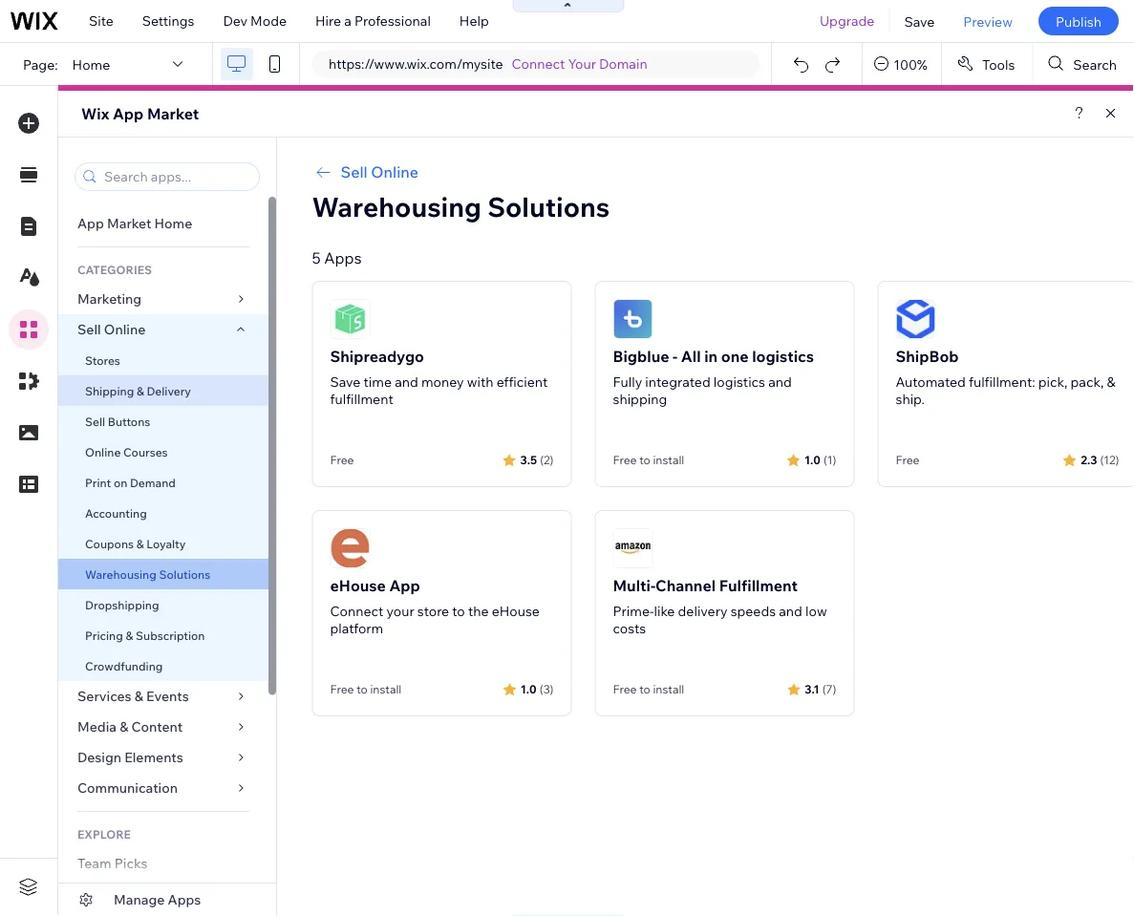 Task type: describe. For each thing, give the bounding box(es) containing it.
and inside shipreadygo save time and money with efficient fulfillment
[[395, 374, 418, 390]]

shipreadygo
[[330, 347, 424, 366]]

shipping
[[85, 384, 134, 398]]

https://www.wix.com/mysite connect your domain
[[329, 55, 647, 72]]

1 vertical spatial app
[[77, 215, 104, 232]]

accounting
[[85, 506, 147, 520]]

store
[[417, 603, 449, 620]]

delivery
[[678, 603, 728, 620]]

sell buttons link
[[58, 406, 268, 437]]

Search apps... field
[[98, 163, 253, 190]]

1 vertical spatial sell
[[77, 321, 101, 338]]

0 vertical spatial sell
[[341, 162, 368, 182]]

& for loyalty
[[136, 536, 144, 551]]

shipbob logo image
[[896, 299, 936, 339]]

on
[[114, 475, 127, 490]]

search button
[[1033, 43, 1134, 85]]

team picks link
[[58, 848, 268, 879]]

(12)
[[1100, 452, 1119, 467]]

media & content link
[[58, 712, 268, 742]]

0 horizontal spatial sell online link
[[58, 314, 268, 345]]

stores
[[85, 353, 120, 367]]

free to install for in
[[613, 453, 684, 467]]

manage
[[114, 891, 165, 908]]

crowdfunding link
[[58, 651, 268, 681]]

(1)
[[824, 452, 837, 467]]

marketing link
[[58, 284, 268, 314]]

content
[[131, 719, 183, 735]]

multi-
[[613, 576, 656, 595]]

100% button
[[863, 43, 941, 85]]

fully
[[613, 374, 642, 390]]

save inside button
[[904, 13, 935, 29]]

ehouse app connect your store to the ehouse platform
[[330, 576, 540, 637]]

publish button
[[1039, 7, 1119, 35]]

dev
[[223, 12, 247, 29]]

shipreadygo save time and money with efficient fulfillment
[[330, 347, 548, 408]]

3.1
[[805, 682, 819, 696]]

1.0 for logistics
[[804, 452, 821, 467]]

& for events
[[134, 688, 143, 705]]

0 vertical spatial home
[[72, 56, 110, 72]]

courses
[[123, 445, 168, 459]]

delivery
[[147, 384, 191, 398]]

pack,
[[1071, 374, 1104, 390]]

ship.
[[896, 391, 925, 408]]

shipbob
[[896, 347, 959, 366]]

media & content
[[77, 719, 183, 735]]

shipbob automated fulfillment: pick, pack, & ship.
[[896, 347, 1116, 408]]

site
[[89, 12, 114, 29]]

crowdfunding
[[85, 659, 163, 673]]

print
[[85, 475, 111, 490]]

0 vertical spatial online
[[371, 162, 419, 182]]

tools
[[982, 56, 1015, 72]]

save button
[[890, 0, 949, 42]]

& for content
[[120, 719, 128, 735]]

(7)
[[822, 682, 837, 696]]

team
[[77, 855, 111, 872]]

0 horizontal spatial ehouse
[[330, 576, 386, 595]]

free to install for your
[[330, 682, 402, 697]]

1 vertical spatial market
[[107, 215, 151, 232]]

to for your
[[357, 682, 368, 697]]

help
[[459, 12, 489, 29]]

communication link
[[58, 773, 268, 804]]

pricing & subscription link
[[58, 620, 268, 651]]

app for wix
[[113, 104, 144, 123]]

sell buttons
[[85, 414, 150, 429]]

demand
[[130, 475, 176, 490]]

1.0 (3)
[[520, 682, 554, 696]]

bigblue ‑ all in one logistics fully integrated logistics and shipping
[[613, 347, 814, 408]]

1.0 for to
[[520, 682, 537, 696]]

3.5
[[520, 452, 537, 467]]

0 vertical spatial connect
[[512, 55, 565, 72]]

app market home
[[77, 215, 192, 232]]

0 vertical spatial warehousing
[[312, 190, 481, 223]]

subscription
[[136, 628, 205, 643]]

services & events link
[[58, 681, 268, 712]]

(2)
[[540, 452, 554, 467]]

coupons
[[85, 536, 134, 551]]

design elements
[[77, 749, 183, 766]]

install for prime-
[[653, 682, 684, 697]]

3.5 (2)
[[520, 452, 554, 467]]

manage apps
[[114, 891, 201, 908]]

picks
[[114, 855, 148, 872]]

1 vertical spatial warehousing
[[85, 567, 157, 581]]

1 horizontal spatial solutions
[[487, 190, 610, 223]]

team picks
[[77, 855, 148, 872]]

online courses link
[[58, 437, 268, 467]]

your
[[386, 603, 414, 620]]

5 apps
[[312, 248, 362, 268]]

(3)
[[540, 682, 554, 696]]

to for prime-
[[639, 682, 650, 697]]

integrated
[[645, 374, 711, 390]]

dropshipping link
[[58, 590, 268, 620]]

coupons & loyalty link
[[58, 528, 268, 559]]

settings
[[142, 12, 194, 29]]

ehouse app logo image
[[330, 528, 370, 568]]

to inside ehouse app connect your store to the ehouse platform
[[452, 603, 465, 620]]

wix
[[81, 104, 109, 123]]

0 horizontal spatial warehousing solutions
[[85, 567, 210, 581]]



Task type: locate. For each thing, give the bounding box(es) containing it.
events
[[146, 688, 189, 705]]

automated
[[896, 374, 966, 390]]

home down "search apps..." field at the left top of page
[[154, 215, 192, 232]]

1 horizontal spatial home
[[154, 215, 192, 232]]

to
[[639, 453, 650, 467], [452, 603, 465, 620], [357, 682, 368, 697], [639, 682, 650, 697]]

free down platform
[[330, 682, 354, 697]]

your
[[568, 55, 596, 72]]

0 vertical spatial 1.0
[[804, 452, 821, 467]]

warehousing solutions link
[[58, 559, 268, 590]]

dropshipping
[[85, 598, 159, 612]]

0 vertical spatial solutions
[[487, 190, 610, 223]]

install down like
[[653, 682, 684, 697]]

home down site
[[72, 56, 110, 72]]

stores link
[[58, 345, 268, 375]]

to left the at the left
[[452, 603, 465, 620]]

& inside shipbob automated fulfillment: pick, pack, & ship.
[[1107, 374, 1116, 390]]

design elements link
[[58, 742, 268, 773]]

free
[[330, 453, 354, 467], [613, 453, 637, 467], [896, 453, 920, 467], [330, 682, 354, 697], [613, 682, 637, 697]]

1 vertical spatial solutions
[[159, 567, 210, 581]]

bigblue ‑ all in one logistics logo image
[[613, 299, 653, 339]]

0 horizontal spatial apps
[[168, 891, 201, 908]]

warehousing up 5 apps
[[312, 190, 481, 223]]

speeds
[[731, 603, 776, 620]]

the
[[468, 603, 489, 620]]

shipping
[[613, 391, 667, 408]]

0 vertical spatial ehouse
[[330, 576, 386, 595]]

shipreadygo logo image
[[330, 299, 370, 339]]

explore
[[77, 827, 131, 841]]

market
[[147, 104, 199, 123], [107, 215, 151, 232]]

free down fulfillment
[[330, 453, 354, 467]]

2 vertical spatial app
[[389, 576, 420, 595]]

loyalty
[[146, 536, 186, 551]]

to down costs
[[639, 682, 650, 697]]

1 vertical spatial 1.0
[[520, 682, 537, 696]]

2 vertical spatial sell
[[85, 414, 105, 429]]

wix app market
[[81, 104, 199, 123]]

pricing
[[85, 628, 123, 643]]

efficient
[[496, 374, 548, 390]]

marketing
[[77, 290, 142, 307]]

prime-
[[613, 603, 654, 620]]

preview
[[963, 13, 1013, 29]]

0 vertical spatial save
[[904, 13, 935, 29]]

print on demand
[[85, 475, 176, 490]]

domain
[[599, 55, 647, 72]]

1 horizontal spatial ehouse
[[492, 603, 540, 620]]

&
[[1107, 374, 1116, 390], [137, 384, 144, 398], [136, 536, 144, 551], [126, 628, 133, 643], [134, 688, 143, 705], [120, 719, 128, 735]]

free for ehouse app
[[330, 682, 354, 697]]

sell down shipping
[[85, 414, 105, 429]]

0 vertical spatial apps
[[324, 248, 362, 268]]

1 horizontal spatial sell online link
[[312, 161, 1134, 183]]

like
[[654, 603, 675, 620]]

online courses
[[85, 445, 168, 459]]

publish
[[1056, 13, 1102, 29]]

to down shipping at the top of page
[[639, 453, 650, 467]]

& for delivery
[[137, 384, 144, 398]]

pick,
[[1038, 374, 1068, 390]]

1 vertical spatial connect
[[330, 603, 383, 620]]

apps down team picks link
[[168, 891, 201, 908]]

shipping & delivery link
[[58, 375, 268, 406]]

1 horizontal spatial connect
[[512, 55, 565, 72]]

1 vertical spatial online
[[104, 321, 146, 338]]

save inside shipreadygo save time and money with efficient fulfillment
[[330, 374, 361, 390]]

1 vertical spatial save
[[330, 374, 361, 390]]

warehousing
[[312, 190, 481, 223], [85, 567, 157, 581]]

ehouse right the at the left
[[492, 603, 540, 620]]

0 vertical spatial market
[[147, 104, 199, 123]]

apps right 5
[[324, 248, 362, 268]]

hire a professional
[[315, 12, 431, 29]]

install down platform
[[370, 682, 402, 697]]

apps for 5 apps
[[324, 248, 362, 268]]

save
[[904, 13, 935, 29], [330, 374, 361, 390]]

warehousing solutions
[[312, 190, 610, 223], [85, 567, 210, 581]]

0 vertical spatial warehousing solutions
[[312, 190, 610, 223]]

install
[[653, 453, 684, 467], [370, 682, 402, 697], [653, 682, 684, 697]]

0 horizontal spatial connect
[[330, 603, 383, 620]]

1 horizontal spatial warehousing
[[312, 190, 481, 223]]

sell up "stores"
[[77, 321, 101, 338]]

with
[[467, 374, 493, 390]]

bigblue
[[613, 347, 669, 366]]

apps for manage apps
[[168, 891, 201, 908]]

1.0 (1)
[[804, 452, 837, 467]]

& left the "events"
[[134, 688, 143, 705]]

0 horizontal spatial 1.0
[[520, 682, 537, 696]]

sell up 5 apps
[[341, 162, 368, 182]]

low
[[806, 603, 827, 620]]

elements
[[124, 749, 183, 766]]

multi-channel fulfillment prime-like delivery speeds and low costs
[[613, 576, 827, 637]]

logistics right one
[[752, 347, 814, 366]]

& left delivery
[[137, 384, 144, 398]]

0 vertical spatial sell online link
[[312, 161, 1134, 183]]

hire
[[315, 12, 341, 29]]

design
[[77, 749, 121, 766]]

mode
[[250, 12, 287, 29]]

free to install for prime-
[[613, 682, 684, 697]]

free down costs
[[613, 682, 637, 697]]

and inside multi-channel fulfillment prime-like delivery speeds and low costs
[[779, 603, 803, 620]]

install for your
[[370, 682, 402, 697]]

fulfillment
[[330, 391, 393, 408]]

connect
[[512, 55, 565, 72], [330, 603, 383, 620]]

1 vertical spatial logistics
[[714, 374, 765, 390]]

2 vertical spatial online
[[85, 445, 121, 459]]

& right pricing
[[126, 628, 133, 643]]

ehouse down ehouse app logo
[[330, 576, 386, 595]]

communication
[[77, 780, 181, 796]]

1 horizontal spatial warehousing solutions
[[312, 190, 610, 223]]

0 horizontal spatial warehousing
[[85, 567, 157, 581]]

1 vertical spatial ehouse
[[492, 603, 540, 620]]

1 vertical spatial warehousing solutions
[[85, 567, 210, 581]]

channel
[[656, 576, 716, 595]]

coupons & loyalty
[[85, 536, 186, 551]]

app
[[113, 104, 144, 123], [77, 215, 104, 232], [389, 576, 420, 595]]

multi-channel fulfillment logo image
[[613, 528, 653, 568]]

free down ship.
[[896, 453, 920, 467]]

1 vertical spatial sell online
[[77, 321, 146, 338]]

0 horizontal spatial solutions
[[159, 567, 210, 581]]

free to install down costs
[[613, 682, 684, 697]]

dev mode
[[223, 12, 287, 29]]

free down shipping at the top of page
[[613, 453, 637, 467]]

and inside bigblue ‑ all in one logistics fully integrated logistics and shipping
[[768, 374, 792, 390]]

app market home link
[[58, 208, 268, 239]]

1 horizontal spatial app
[[113, 104, 144, 123]]

0 horizontal spatial save
[[330, 374, 361, 390]]

0 horizontal spatial app
[[77, 215, 104, 232]]

fulfillment:
[[969, 374, 1035, 390]]

& for subscription
[[126, 628, 133, 643]]

to down platform
[[357, 682, 368, 697]]

app right wix
[[113, 104, 144, 123]]

one
[[721, 347, 749, 366]]

home inside app market home link
[[154, 215, 192, 232]]

1.0
[[804, 452, 821, 467], [520, 682, 537, 696]]

1.0 left (3)
[[520, 682, 537, 696]]

install down shipping at the top of page
[[653, 453, 684, 467]]

save up fulfillment
[[330, 374, 361, 390]]

market up "search apps..." field at the left top of page
[[147, 104, 199, 123]]

app for ehouse
[[389, 576, 420, 595]]

logistics
[[752, 347, 814, 366], [714, 374, 765, 390]]

connect left your at the right top of page
[[512, 55, 565, 72]]

platform
[[330, 620, 383, 637]]

categories
[[77, 262, 152, 277]]

all
[[681, 347, 701, 366]]

market up categories on the top left of the page
[[107, 215, 151, 232]]

free for multi-channel fulfillment
[[613, 682, 637, 697]]

services & events
[[77, 688, 189, 705]]

0 horizontal spatial sell online
[[77, 321, 146, 338]]

ehouse
[[330, 576, 386, 595], [492, 603, 540, 620]]

2 horizontal spatial app
[[389, 576, 420, 595]]

costs
[[613, 620, 646, 637]]

connect up platform
[[330, 603, 383, 620]]

free to install down platform
[[330, 682, 402, 697]]

save up 100%
[[904, 13, 935, 29]]

1 horizontal spatial sell online
[[341, 162, 419, 182]]

sell
[[341, 162, 368, 182], [77, 321, 101, 338], [85, 414, 105, 429]]

sell inside sell buttons link
[[85, 414, 105, 429]]

manage apps button
[[58, 884, 276, 916]]

& right pack,
[[1107, 374, 1116, 390]]

online
[[371, 162, 419, 182], [104, 321, 146, 338], [85, 445, 121, 459]]

money
[[421, 374, 464, 390]]

free to install down shipping at the top of page
[[613, 453, 684, 467]]

logistics down one
[[714, 374, 765, 390]]

0 vertical spatial app
[[113, 104, 144, 123]]

3.1 (7)
[[805, 682, 837, 696]]

0 vertical spatial logistics
[[752, 347, 814, 366]]

a
[[344, 12, 351, 29]]

1 vertical spatial home
[[154, 215, 192, 232]]

connect inside ehouse app connect your store to the ehouse platform
[[330, 603, 383, 620]]

apps inside button
[[168, 891, 201, 908]]

0 horizontal spatial home
[[72, 56, 110, 72]]

to for in
[[639, 453, 650, 467]]

and
[[395, 374, 418, 390], [768, 374, 792, 390], [779, 603, 803, 620]]

accounting link
[[58, 498, 268, 528]]

app up categories on the top left of the page
[[77, 215, 104, 232]]

1 vertical spatial sell online link
[[58, 314, 268, 345]]

free for bigblue ‑ all in one logistics
[[613, 453, 637, 467]]

home
[[72, 56, 110, 72], [154, 215, 192, 232]]

1 horizontal spatial 1.0
[[804, 452, 821, 467]]

app up your in the left of the page
[[389, 576, 420, 595]]

1 horizontal spatial apps
[[324, 248, 362, 268]]

5
[[312, 248, 321, 268]]

1.0 left (1)
[[804, 452, 821, 467]]

& right media
[[120, 719, 128, 735]]

1 vertical spatial apps
[[168, 891, 201, 908]]

app inside ehouse app connect your store to the ehouse platform
[[389, 576, 420, 595]]

warehousing up the dropshipping
[[85, 567, 157, 581]]

fulfillment
[[719, 576, 798, 595]]

install for in
[[653, 453, 684, 467]]

preview button
[[949, 0, 1027, 42]]

0 vertical spatial sell online
[[341, 162, 419, 182]]

professional
[[354, 12, 431, 29]]

& left loyalty
[[136, 536, 144, 551]]

1 horizontal spatial save
[[904, 13, 935, 29]]

in
[[704, 347, 718, 366]]

solutions
[[487, 190, 610, 223], [159, 567, 210, 581]]



Task type: vqa. For each thing, say whether or not it's contained in the screenshot.


